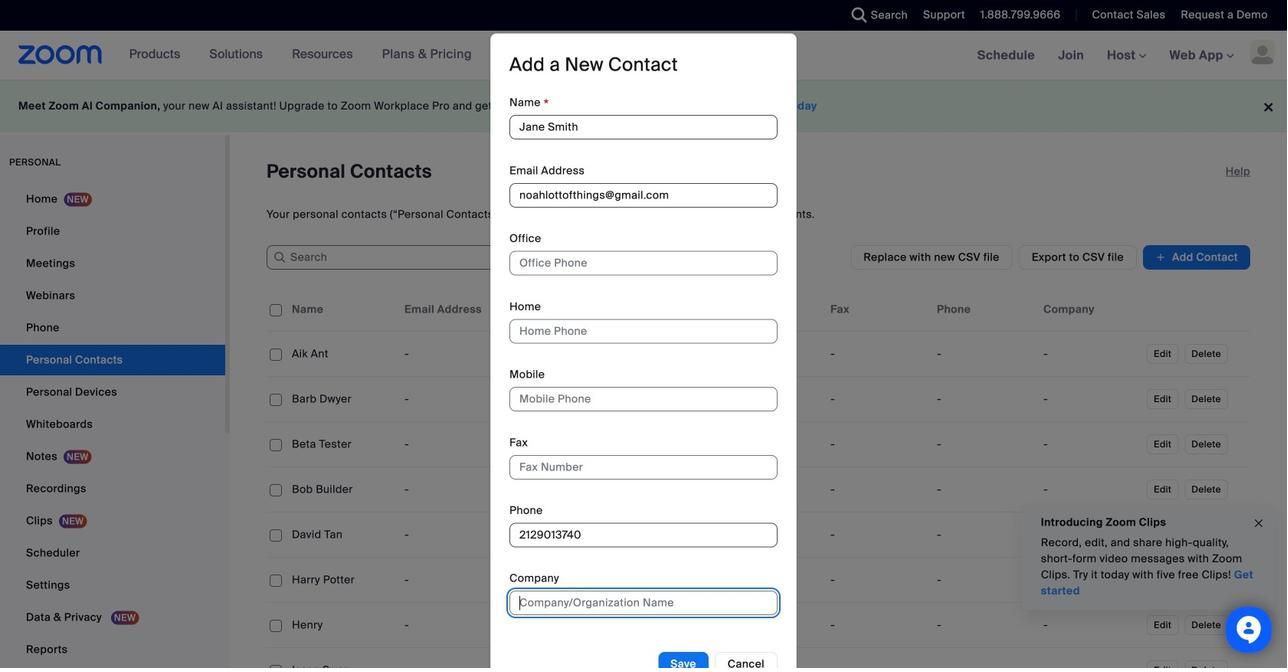 Task type: describe. For each thing, give the bounding box(es) containing it.
Fax Number text field
[[510, 455, 778, 479]]

personal menu menu
[[0, 184, 225, 667]]

Search Contacts Input text field
[[267, 245, 496, 270]]

meetings navigation
[[966, 31, 1287, 81]]

Company/Organization Name text field
[[510, 591, 778, 615]]

Email text field
[[510, 183, 778, 208]]

Main Number text field
[[510, 523, 778, 547]]

Office Phone text field
[[510, 251, 778, 275]]

add image
[[1155, 250, 1166, 265]]

First and Last Name text field
[[510, 115, 778, 140]]



Task type: locate. For each thing, give the bounding box(es) containing it.
application
[[267, 288, 1250, 668]]

close image
[[1253, 515, 1265, 532]]

product information navigation
[[102, 31, 483, 80]]

dialog
[[490, 33, 797, 668]]

banner
[[0, 31, 1287, 81]]

Home Phone text field
[[510, 319, 778, 343]]

cell
[[286, 339, 398, 369], [398, 339, 505, 369], [505, 339, 611, 369], [611, 339, 718, 369], [718, 339, 824, 369], [824, 339, 931, 369], [931, 339, 1037, 369], [1037, 339, 1144, 369], [286, 384, 398, 415], [398, 384, 505, 415], [505, 384, 611, 415], [611, 384, 718, 415], [718, 384, 824, 415], [824, 384, 931, 415], [931, 384, 1037, 415], [1037, 384, 1144, 415], [286, 429, 398, 460], [398, 429, 505, 460], [505, 429, 611, 460], [611, 429, 718, 460], [718, 429, 824, 460], [824, 429, 931, 460], [931, 429, 1037, 460], [1037, 429, 1144, 460], [286, 474, 398, 505], [398, 474, 505, 505], [505, 474, 611, 505], [611, 474, 718, 505], [718, 474, 824, 505], [824, 474, 931, 505], [931, 474, 1037, 505], [1037, 474, 1144, 505], [286, 519, 398, 550], [398, 519, 505, 550], [505, 519, 611, 550], [611, 519, 718, 550], [718, 519, 824, 550], [824, 519, 931, 550], [931, 519, 1037, 550], [1037, 519, 1144, 550], [286, 565, 398, 595], [398, 565, 505, 595], [505, 565, 611, 595], [611, 565, 718, 595], [718, 565, 824, 595], [824, 565, 931, 595], [931, 565, 1037, 595], [1037, 565, 1144, 595], [286, 610, 398, 641], [398, 610, 505, 641], [505, 610, 611, 641], [611, 610, 718, 641], [718, 610, 824, 641], [824, 610, 931, 641], [931, 610, 1037, 641], [1037, 610, 1144, 641], [505, 648, 611, 668], [824, 648, 931, 668], [931, 648, 1037, 668], [1037, 648, 1144, 668], [286, 655, 398, 668], [398, 655, 505, 668], [611, 655, 718, 668], [718, 655, 824, 668]]

Mobile Phone text field
[[510, 387, 778, 411]]

footer
[[0, 80, 1287, 133]]

heading
[[510, 53, 678, 77]]



